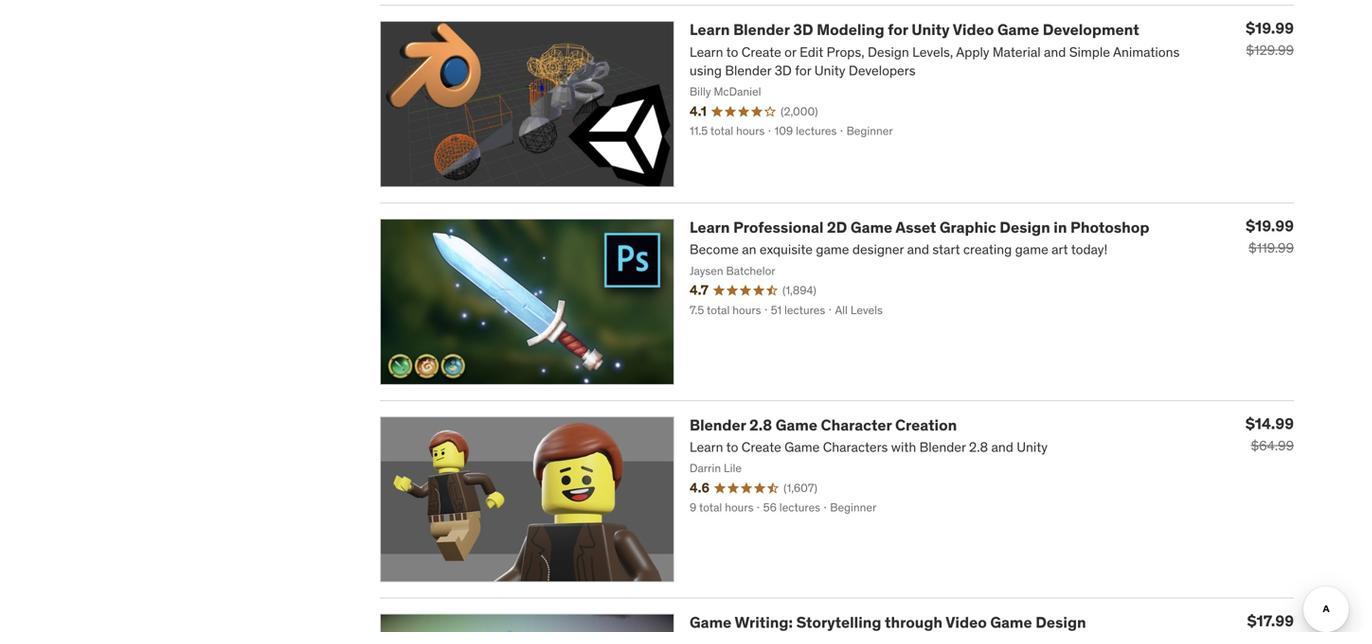 Task type: describe. For each thing, give the bounding box(es) containing it.
asset
[[896, 218, 936, 237]]

3d
[[793, 20, 813, 40]]

video
[[953, 20, 994, 40]]

photoshop
[[1071, 218, 1150, 237]]

for
[[888, 20, 908, 40]]

1 vertical spatial blender
[[690, 416, 746, 435]]

graphic
[[940, 218, 996, 237]]

$19.99 $119.99
[[1246, 217, 1294, 257]]

learn blender 3d modeling for unity video game development link
[[690, 20, 1139, 40]]

$64.99
[[1251, 438, 1294, 455]]

2 vertical spatial game
[[776, 416, 818, 435]]

$19.99 for learn professional 2d game asset graphic design in photoshop
[[1246, 217, 1294, 236]]

learn professional 2d game asset graphic design in photoshop
[[690, 218, 1150, 237]]

professional
[[733, 218, 824, 237]]

learn professional 2d game asset graphic design in photoshop link
[[690, 218, 1150, 237]]

creation
[[895, 416, 957, 435]]



Task type: vqa. For each thing, say whether or not it's contained in the screenshot.
'Teach on Udemy'
no



Task type: locate. For each thing, give the bounding box(es) containing it.
1 $19.99 from the top
[[1246, 19, 1294, 38]]

1 vertical spatial learn
[[690, 218, 730, 237]]

1 vertical spatial $19.99
[[1246, 217, 1294, 236]]

game
[[997, 20, 1039, 40], [851, 218, 893, 237], [776, 416, 818, 435]]

learn blender 3d modeling for unity video game development
[[690, 20, 1139, 40]]

unity
[[912, 20, 950, 40]]

2 horizontal spatial game
[[997, 20, 1039, 40]]

learn for learn blender 3d modeling for unity video game development
[[690, 20, 730, 40]]

$19.99 up $119.99
[[1246, 217, 1294, 236]]

$119.99
[[1249, 240, 1294, 257]]

in
[[1054, 218, 1067, 237]]

development
[[1043, 20, 1139, 40]]

blender
[[733, 20, 790, 40], [690, 416, 746, 435]]

0 vertical spatial blender
[[733, 20, 790, 40]]

game right video
[[997, 20, 1039, 40]]

game right 2d
[[851, 218, 893, 237]]

learn for learn professional 2d game asset graphic design in photoshop
[[690, 218, 730, 237]]

2d
[[827, 218, 847, 237]]

$19.99 $129.99
[[1246, 19, 1294, 59]]

$19.99 up $129.99
[[1246, 19, 1294, 38]]

blender 2.8 game character creation link
[[690, 416, 957, 435]]

$129.99
[[1246, 42, 1294, 59]]

design
[[1000, 218, 1050, 237]]

blender 2.8 game character creation
[[690, 416, 957, 435]]

1 horizontal spatial game
[[851, 218, 893, 237]]

modeling
[[817, 20, 885, 40]]

$17.99
[[1247, 612, 1294, 632]]

game right 2.8
[[776, 416, 818, 435]]

1 learn from the top
[[690, 20, 730, 40]]

2 $19.99 from the top
[[1246, 217, 1294, 236]]

0 vertical spatial game
[[997, 20, 1039, 40]]

0 horizontal spatial game
[[776, 416, 818, 435]]

blender left 2.8
[[690, 416, 746, 435]]

2.8
[[750, 416, 772, 435]]

0 vertical spatial $19.99
[[1246, 19, 1294, 38]]

$19.99
[[1246, 19, 1294, 38], [1246, 217, 1294, 236]]

learn left professional on the top right
[[690, 218, 730, 237]]

learn left '3d'
[[690, 20, 730, 40]]

0 vertical spatial learn
[[690, 20, 730, 40]]

$14.99 $64.99
[[1246, 414, 1294, 455]]

2 learn from the top
[[690, 218, 730, 237]]

learn
[[690, 20, 730, 40], [690, 218, 730, 237]]

blender left '3d'
[[733, 20, 790, 40]]

$14.99
[[1246, 414, 1294, 434]]

character
[[821, 416, 892, 435]]

1 vertical spatial game
[[851, 218, 893, 237]]

$19.99 for learn blender 3d modeling for unity video game development
[[1246, 19, 1294, 38]]



